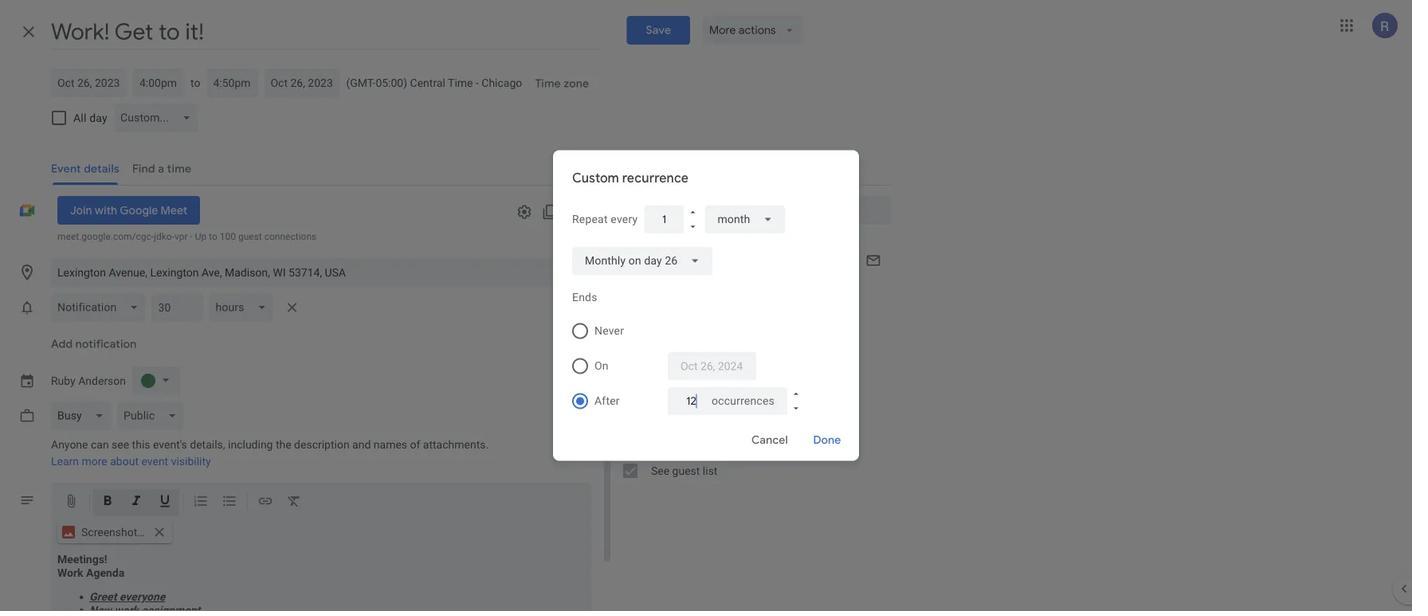 Task type: locate. For each thing, give the bounding box(es) containing it.
work
[[57, 567, 83, 580]]

time zone button
[[529, 69, 596, 98]]

05:00)
[[376, 76, 408, 89]]

1 vertical spatial event
[[141, 455, 168, 468]]

0 vertical spatial event
[[689, 417, 715, 430]]

all day
[[73, 111, 108, 124]]

0 horizontal spatial event
[[141, 455, 168, 468]]

30 hours before element
[[51, 290, 305, 325]]

vpr
[[175, 231, 188, 242]]

guests invited to this event. tree
[[611, 281, 891, 340]]

remove formatting image
[[286, 494, 302, 512]]

add notification button
[[45, 330, 143, 359]]

insert link image
[[258, 494, 274, 512]]

group
[[611, 388, 891, 483]]

meetings!
[[57, 553, 107, 567]]

cancel
[[752, 433, 789, 448]]

time
[[448, 76, 473, 89], [535, 77, 561, 91]]

0 horizontal spatial guest
[[238, 231, 262, 242]]

awaiting
[[631, 263, 667, 274]]

ruby
[[51, 375, 76, 388]]

2 guests 1 awaiting
[[624, 247, 667, 274]]

join with google meet link
[[57, 196, 200, 225]]

more
[[82, 455, 107, 468]]

Months to repeat number field
[[657, 205, 672, 234]]

to
[[191, 76, 200, 89], [209, 231, 218, 242]]

Description text field
[[51, 553, 592, 612]]

agenda
[[86, 567, 125, 580]]

time left -
[[448, 76, 473, 89]]

on
[[595, 360, 609, 373]]

add notification
[[51, 337, 137, 352]]

every
[[611, 213, 638, 226]]

guest inside group
[[673, 464, 700, 478]]

event down occurrence count number field
[[689, 417, 715, 430]]

1 vertical spatial guest
[[673, 464, 700, 478]]

save
[[646, 23, 672, 37]]

ruby anderson
[[51, 375, 126, 388]]

Hours in advance for notification number field
[[158, 293, 196, 322]]

event down 'this'
[[141, 455, 168, 468]]

bold image
[[100, 494, 116, 512]]

meet.google.com/cgc-
[[57, 231, 154, 242]]

meet
[[161, 203, 188, 218]]

repeat
[[573, 213, 608, 226]]

option group containing never
[[566, 314, 840, 419]]

Title text field
[[51, 14, 602, 49]]

guest left list
[[673, 464, 700, 478]]

1 horizontal spatial event
[[689, 417, 715, 430]]

done button
[[802, 421, 853, 460]]

1 horizontal spatial guest
[[673, 464, 700, 478]]

custom recurrence
[[573, 170, 689, 186]]

guest right "100"
[[238, 231, 262, 242]]

100
[[220, 231, 236, 242]]

option group
[[566, 314, 840, 419]]

all
[[73, 111, 87, 124]]

this
[[132, 439, 150, 452]]

anderson
[[78, 375, 126, 388]]

meetings! work agenda
[[57, 553, 125, 580]]

anyone can see this event's details, including the description and names of attachments. learn more about event visibility
[[51, 439, 489, 468]]

add
[[51, 337, 73, 352]]

learn more about event visibility link
[[51, 455, 211, 468]]

numbered list image
[[193, 494, 209, 512]]

up
[[195, 231, 207, 242]]

guest
[[624, 393, 653, 406]]

(gmt-05:00) central time - chicago
[[346, 76, 523, 89]]

0 vertical spatial to
[[191, 76, 200, 89]]

see
[[651, 464, 670, 478]]

jdko-
[[154, 231, 175, 242]]

never
[[595, 325, 624, 338]]

ruby anderson, organizer tree item
[[611, 281, 891, 314]]

1 horizontal spatial time
[[535, 77, 561, 91]]

recurrence
[[623, 170, 689, 186]]

underline image
[[157, 494, 173, 512]]

guest
[[238, 231, 262, 242], [673, 464, 700, 478]]

details,
[[190, 439, 225, 452]]

description
[[294, 439, 350, 452]]

time left zone
[[535, 77, 561, 91]]

guest permissions
[[624, 393, 716, 406]]

event
[[689, 417, 715, 430], [141, 455, 168, 468]]

1 horizontal spatial to
[[209, 231, 218, 242]]

connections
[[264, 231, 317, 242]]

0 vertical spatial guest
[[238, 231, 262, 242]]

greet
[[89, 591, 117, 604]]

None field
[[705, 205, 786, 234], [573, 247, 713, 276], [705, 205, 786, 234], [573, 247, 713, 276]]



Task type: describe. For each thing, give the bounding box(es) containing it.
(gmt-
[[346, 76, 376, 89]]

1 vertical spatial to
[[209, 231, 218, 242]]

anyone
[[51, 439, 88, 452]]

Date on which the recurrence ends text field
[[681, 352, 744, 381]]

names
[[374, 439, 408, 452]]

day
[[89, 111, 108, 124]]

attachments.
[[423, 439, 489, 452]]

with
[[95, 203, 117, 218]]

1
[[624, 263, 629, 274]]

greet everyone
[[89, 591, 165, 604]]

visibility
[[171, 455, 211, 468]]

bulleted list image
[[222, 494, 238, 512]]

everyone
[[119, 591, 165, 604]]

time inside button
[[535, 77, 561, 91]]

meet.google.com/cgc-jdko-vpr · up to 100 guest connections
[[57, 231, 317, 242]]

notification
[[75, 337, 137, 352]]

join
[[70, 203, 92, 218]]

event inside group
[[689, 417, 715, 430]]

and
[[353, 439, 371, 452]]

permissions
[[655, 393, 716, 406]]

the
[[276, 439, 292, 452]]

cancel button
[[745, 421, 796, 460]]

about
[[110, 455, 139, 468]]

modify event
[[651, 417, 715, 430]]

0 horizontal spatial to
[[191, 76, 200, 89]]

·
[[190, 231, 193, 242]]

modify
[[651, 417, 686, 430]]

0 horizontal spatial time
[[448, 76, 473, 89]]

occurrences
[[712, 395, 775, 408]]

2
[[624, 247, 630, 260]]

google
[[120, 203, 158, 218]]

italic image
[[128, 494, 144, 512]]

event inside the "anyone can see this event's details, including the description and names of attachments. learn more about event visibility"
[[141, 455, 168, 468]]

time zone
[[535, 77, 589, 91]]

list
[[703, 464, 718, 478]]

chicago
[[482, 76, 523, 89]]

learn
[[51, 455, 79, 468]]

after
[[595, 395, 620, 408]]

central
[[410, 76, 446, 89]]

of
[[410, 439, 421, 452]]

join with google meet
[[70, 203, 188, 218]]

zone
[[564, 77, 589, 91]]

see guest list
[[651, 464, 718, 478]]

ends
[[573, 291, 598, 304]]

done
[[814, 433, 842, 448]]

-
[[476, 76, 479, 89]]

custom
[[573, 170, 620, 186]]

save button
[[627, 16, 691, 45]]

custom recurrence dialog
[[553, 150, 860, 461]]

see
[[112, 439, 129, 452]]

including
[[228, 439, 273, 452]]

junececi7@gmail.com tree item
[[611, 314, 891, 340]]

guests
[[633, 247, 666, 260]]

group containing guest permissions
[[611, 388, 891, 483]]

repeat every
[[573, 213, 638, 226]]

formatting options toolbar
[[51, 483, 592, 522]]

can
[[91, 439, 109, 452]]

event's
[[153, 439, 187, 452]]

occurrences number field
[[681, 387, 702, 416]]

option group inside 'custom recurrence' dialog
[[566, 314, 840, 419]]



Task type: vqa. For each thing, say whether or not it's contained in the screenshot.
"add notification"
yes



